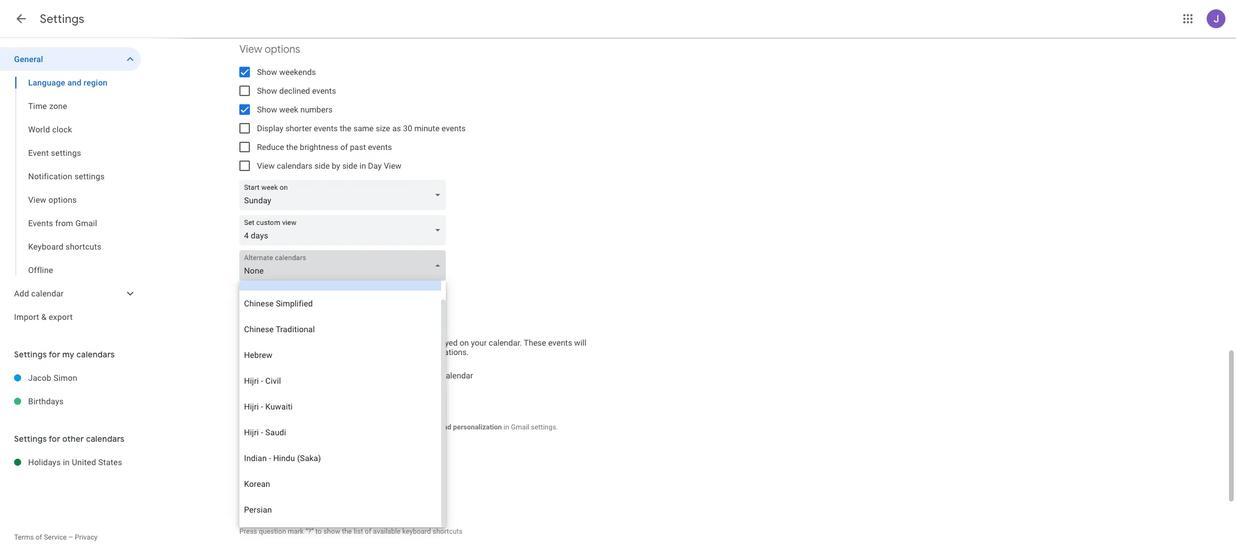 Task type: vqa. For each thing, say whether or not it's contained in the screenshot.
the World clock
yes



Task type: locate. For each thing, give the bounding box(es) containing it.
gmail down notification settings
[[75, 219, 97, 228]]

1 horizontal spatial view options
[[239, 43, 300, 56]]

events inside to get events from gmail, you must also turn on smart features and personalization in gmail settings. learn more
[[261, 424, 281, 432]]

None field
[[239, 180, 451, 211], [239, 215, 451, 246], [239, 251, 451, 281], [239, 180, 451, 211], [239, 215, 451, 246], [239, 251, 451, 281]]

language and region
[[28, 78, 108, 87]]

list
[[354, 528, 363, 536]]

view down notification
[[28, 195, 46, 205]]

features
[[412, 424, 438, 432]]

mark
[[288, 528, 304, 536]]

you
[[257, 348, 270, 357], [321, 424, 332, 432]]

2 for from the top
[[49, 434, 60, 445]]

settings for settings
[[40, 12, 84, 26]]

2 vertical spatial from
[[283, 424, 298, 432]]

0 vertical spatial from
[[55, 219, 73, 228]]

side
[[315, 161, 330, 171], [342, 161, 357, 171]]

minute
[[414, 124, 440, 133]]

terms of service – privacy
[[14, 534, 98, 542]]

reduce
[[257, 143, 284, 152]]

0 vertical spatial my
[[62, 350, 74, 360]]

0 horizontal spatial on
[[381, 424, 389, 432]]

1 vertical spatial on
[[381, 424, 389, 432]]

1 vertical spatial for
[[49, 434, 60, 445]]

show
[[257, 67, 277, 77], [257, 86, 277, 96], [257, 105, 277, 114], [257, 371, 277, 381]]

1 horizontal spatial you
[[321, 424, 332, 432]]

0 vertical spatial you
[[257, 348, 270, 357]]

world
[[28, 125, 50, 134]]

1 vertical spatial keyboard
[[402, 528, 431, 536]]

numbers
[[300, 105, 333, 114]]

0 vertical spatial view options
[[239, 43, 300, 56]]

past
[[350, 143, 366, 152]]

1 horizontal spatial by
[[386, 371, 395, 381]]

settings up holidays at the bottom left
[[14, 434, 47, 445]]

settings up jacob
[[14, 350, 47, 360]]

side down past
[[342, 161, 357, 171]]

1 vertical spatial calendar
[[442, 371, 473, 381]]

1 horizontal spatial calendar
[[442, 371, 473, 381]]

keyboard up enable
[[239, 482, 285, 495]]

from up keep
[[273, 321, 296, 334]]

from
[[55, 219, 73, 228], [273, 321, 296, 334], [283, 424, 298, 432]]

settings.
[[531, 424, 558, 432]]

2 vertical spatial calendars
[[86, 434, 124, 445]]

world clock
[[28, 125, 72, 134]]

0 horizontal spatial you
[[257, 348, 270, 357]]

export
[[49, 313, 73, 322]]

and right features
[[440, 424, 451, 432]]

in inside to get events from gmail, you must also turn on smart features and personalization in gmail settings. learn more
[[504, 424, 509, 432]]

keyboard
[[284, 506, 317, 516], [402, 528, 431, 536]]

event settings
[[28, 148, 81, 158]]

settings for event settings
[[51, 148, 81, 158]]

birthdays link
[[28, 390, 141, 414]]

in down the reservations. at left bottom
[[420, 371, 426, 381]]

calendars up states
[[86, 434, 124, 445]]

like
[[346, 348, 358, 357]]

4 show from the top
[[257, 371, 277, 381]]

time zone
[[28, 102, 67, 111]]

keyboard
[[28, 242, 63, 252], [239, 482, 285, 495]]

also
[[352, 424, 365, 432]]

1 horizontal spatial keyboard
[[239, 482, 285, 495]]

0 vertical spatial keyboard
[[284, 506, 317, 516]]

holidays in united states link
[[28, 451, 141, 475]]

on inside to get events from gmail, you must also turn on smart features and personalization in gmail settings. learn more
[[381, 424, 389, 432]]

0 vertical spatial and
[[67, 78, 81, 87]]

settings heading
[[40, 12, 84, 26]]

hijri - civil option
[[239, 368, 441, 394]]

view options down notification
[[28, 195, 77, 205]]

privacy
[[75, 534, 98, 542]]

events right the get
[[261, 424, 281, 432]]

press question mark "?" to show the list of available keyboard shortcuts
[[239, 528, 463, 536]]

show left weekends
[[257, 67, 277, 77]]

0 vertical spatial the
[[340, 124, 351, 133]]

1 horizontal spatial can
[[397, 339, 410, 348]]

brightness
[[300, 143, 338, 152]]

0 vertical spatial calendars
[[277, 161, 313, 171]]

from inside events from gmail gmail can automatically create events that can be displayed on your calendar. these events will help you keep track of things like flights and other reservations.
[[273, 321, 296, 334]]

calendar
[[31, 289, 64, 299], [442, 371, 473, 381]]

keyboard up the offline
[[28, 242, 63, 252]]

other right that
[[401, 348, 420, 357]]

my down the reservations. at left bottom
[[428, 371, 440, 381]]

0 vertical spatial keyboard
[[28, 242, 63, 252]]

for for my
[[49, 350, 60, 360]]

0 horizontal spatial side
[[315, 161, 330, 171]]

service
[[44, 534, 67, 542]]

in
[[360, 161, 366, 171], [420, 371, 426, 381], [504, 424, 509, 432], [63, 458, 70, 468]]

keyboard shortcuts down events from gmail
[[28, 242, 101, 252]]

of right track
[[312, 348, 319, 357]]

0 horizontal spatial keyboard shortcuts
[[28, 242, 101, 252]]

1 vertical spatial options
[[49, 195, 77, 205]]

1 vertical spatial the
[[286, 143, 298, 152]]

you inside to get events from gmail, you must also turn on smart features and personalization in gmail settings. learn more
[[321, 424, 332, 432]]

2 show from the top
[[257, 86, 277, 96]]

1 vertical spatial from
[[273, 321, 296, 334]]

can right help
[[263, 339, 276, 348]]

and inside group
[[67, 78, 81, 87]]

settings for my calendars
[[14, 350, 115, 360]]

alternate calendars list box
[[239, 260, 441, 528]]

indian - hindu (saka) option
[[239, 446, 441, 472]]

of left past
[[340, 143, 348, 152]]

0 vertical spatial settings
[[51, 148, 81, 158]]

events up the offline
[[28, 219, 53, 228]]

show up display at the left top of page
[[257, 105, 277, 114]]

1 horizontal spatial and
[[385, 348, 399, 357]]

automatically down hebrew option
[[305, 371, 355, 381]]

of
[[340, 143, 348, 152], [312, 348, 319, 357], [365, 528, 371, 536], [36, 534, 42, 542]]

to
[[316, 528, 322, 536]]

other up holidays in united states
[[62, 434, 84, 445]]

calendars up jacob simon tree item
[[76, 350, 115, 360]]

events from gmail gmail can automatically create events that can be displayed on your calendar. these events will help you keep track of things like flights and other reservations.
[[239, 321, 586, 357]]

can
[[263, 339, 276, 348], [397, 339, 410, 348]]

from inside to get events from gmail, you must also turn on smart features and personalization in gmail settings. learn more
[[283, 424, 298, 432]]

shortcuts
[[66, 242, 101, 252], [288, 482, 333, 495], [319, 506, 354, 516], [433, 528, 463, 536]]

options
[[265, 43, 300, 56], [49, 195, 77, 205]]

1 vertical spatial keyboard shortcuts
[[239, 482, 333, 495]]

1 vertical spatial calendars
[[76, 350, 115, 360]]

1 vertical spatial my
[[428, 371, 440, 381]]

show for show weekends
[[257, 67, 277, 77]]

day
[[368, 161, 382, 171]]

on left your
[[460, 339, 469, 348]]

my up jacob simon tree item
[[62, 350, 74, 360]]

jacob simon tree item
[[0, 367, 141, 390]]

1 vertical spatial view options
[[28, 195, 77, 205]]

0 vertical spatial automatically
[[278, 339, 327, 348]]

keyboard shortcuts
[[28, 242, 101, 252], [239, 482, 333, 495]]

other inside events from gmail gmail can automatically create events that can be displayed on your calendar. these events will help you keep track of things like flights and other reservations.
[[401, 348, 420, 357]]

shortcuts inside group
[[66, 242, 101, 252]]

show down keep
[[257, 371, 277, 381]]

1 vertical spatial settings
[[14, 350, 47, 360]]

0 vertical spatial keyboard shortcuts
[[28, 242, 101, 252]]

other
[[401, 348, 420, 357], [62, 434, 84, 445]]

3 show from the top
[[257, 105, 277, 114]]

0 vertical spatial events
[[28, 219, 53, 228]]

settings up notification settings
[[51, 148, 81, 158]]

the left list on the left
[[342, 528, 352, 536]]

settings
[[51, 148, 81, 158], [74, 172, 105, 181]]

by down reduce the brightness of past events
[[332, 161, 340, 171]]

you right help
[[257, 348, 270, 357]]

calendar down the reservations. at left bottom
[[442, 371, 473, 381]]

the left same
[[340, 124, 351, 133]]

events up help
[[239, 321, 271, 334]]

for up jacob simon
[[49, 350, 60, 360]]

options up events from gmail
[[49, 195, 77, 205]]

go back image
[[14, 12, 28, 26]]

events right minute
[[442, 124, 466, 133]]

0 vertical spatial calendar
[[31, 289, 64, 299]]

gmail left keep
[[239, 339, 261, 348]]

you left the must
[[321, 424, 332, 432]]

clock
[[52, 125, 72, 134]]

automatically left create
[[278, 339, 327, 348]]

show for show week numbers
[[257, 105, 277, 114]]

by right created on the bottom left of the page
[[386, 371, 395, 381]]

that
[[380, 339, 395, 348]]

can left "be"
[[397, 339, 410, 348]]

view calendars side by side in day view
[[257, 161, 402, 171]]

0 horizontal spatial calendar
[[31, 289, 64, 299]]

of inside events from gmail gmail can automatically create events that can be displayed on your calendar. these events will help you keep track of things like flights and other reservations.
[[312, 348, 319, 357]]

for up holidays at the bottom left
[[49, 434, 60, 445]]

–
[[68, 534, 73, 542]]

settings right notification
[[74, 172, 105, 181]]

0 vertical spatial settings
[[40, 12, 84, 26]]

0 horizontal spatial events
[[28, 219, 53, 228]]

and
[[67, 78, 81, 87], [385, 348, 399, 357], [440, 424, 451, 432]]

0 vertical spatial other
[[401, 348, 420, 357]]

show
[[324, 528, 340, 536]]

0 horizontal spatial keyboard
[[28, 242, 63, 252]]

on
[[460, 339, 469, 348], [381, 424, 389, 432]]

calendars
[[277, 161, 313, 171], [76, 350, 115, 360], [86, 434, 124, 445]]

side down reduce the brightness of past events
[[315, 161, 330, 171]]

show down show weekends
[[257, 86, 277, 96]]

week
[[279, 105, 298, 114]]

events up numbers at top
[[312, 86, 336, 96]]

view options
[[239, 43, 300, 56], [28, 195, 77, 205]]

0 horizontal spatial view options
[[28, 195, 77, 205]]

birthdays tree item
[[0, 390, 141, 414]]

1 vertical spatial events
[[239, 321, 271, 334]]

1 horizontal spatial keyboard
[[402, 528, 431, 536]]

view options up show weekends
[[239, 43, 300, 56]]

gmail inside to get events from gmail, you must also turn on smart features and personalization in gmail settings. learn more
[[511, 424, 529, 432]]

1 horizontal spatial options
[[265, 43, 300, 56]]

and left region
[[67, 78, 81, 87]]

keyboard up "mark"
[[284, 506, 317, 516]]

1 horizontal spatial my
[[428, 371, 440, 381]]

events inside events from gmail gmail can automatically create events that can be displayed on your calendar. these events will help you keep track of things like flights and other reservations.
[[239, 321, 271, 334]]

2 vertical spatial and
[[440, 424, 451, 432]]

gmail inside group
[[75, 219, 97, 228]]

1 vertical spatial you
[[321, 424, 332, 432]]

events inside group
[[28, 219, 53, 228]]

for
[[49, 350, 60, 360], [49, 434, 60, 445]]

from inside group
[[55, 219, 73, 228]]

on right turn at the bottom of the page
[[381, 424, 389, 432]]

settings right go back icon
[[40, 12, 84, 26]]

and right flights
[[385, 348, 399, 357]]

keyboard right available
[[402, 528, 431, 536]]

add
[[14, 289, 29, 299]]

1 show from the top
[[257, 67, 277, 77]]

0 vertical spatial on
[[460, 339, 469, 348]]

displayed
[[423, 339, 458, 348]]

events left "will"
[[548, 339, 572, 348]]

1 vertical spatial settings
[[74, 172, 105, 181]]

persian option
[[239, 498, 441, 523]]

1 horizontal spatial keyboard shortcuts
[[239, 482, 333, 495]]

2 vertical spatial the
[[342, 528, 352, 536]]

settings
[[40, 12, 84, 26], [14, 350, 47, 360], [14, 434, 47, 445]]

0 vertical spatial by
[[332, 161, 340, 171]]

0 vertical spatial for
[[49, 350, 60, 360]]

1 horizontal spatial on
[[460, 339, 469, 348]]

notification
[[28, 172, 72, 181]]

same
[[353, 124, 374, 133]]

region
[[84, 78, 108, 87]]

calendars for settings for my calendars
[[76, 350, 115, 360]]

gmail,
[[300, 424, 319, 432]]

from left gmail, on the left bottom of page
[[283, 424, 298, 432]]

calendars down reduce on the top of page
[[277, 161, 313, 171]]

gmail down "be"
[[397, 371, 418, 381]]

1 vertical spatial and
[[385, 348, 399, 357]]

2 can from the left
[[397, 339, 410, 348]]

tree
[[0, 48, 141, 329]]

events
[[312, 86, 336, 96], [314, 124, 338, 133], [442, 124, 466, 133], [368, 143, 392, 152], [354, 339, 378, 348], [548, 339, 572, 348], [279, 371, 303, 381], [261, 424, 281, 432]]

2 horizontal spatial and
[[440, 424, 451, 432]]

states
[[98, 458, 122, 468]]

in left day
[[360, 161, 366, 171]]

keyboard shortcuts up enable
[[239, 482, 333, 495]]

your
[[471, 339, 487, 348]]

0 horizontal spatial keyboard
[[284, 506, 317, 516]]

0 horizontal spatial and
[[67, 78, 81, 87]]

automatically inside events from gmail gmail can automatically create events that can be displayed on your calendar. these events will help you keep track of things like flights and other reservations.
[[278, 339, 327, 348]]

0 horizontal spatial options
[[49, 195, 77, 205]]

settings for settings for my calendars
[[14, 350, 47, 360]]

from down notification settings
[[55, 219, 73, 228]]

in right the personalization
[[504, 424, 509, 432]]

gmail left settings.
[[511, 424, 529, 432]]

the down shorter
[[286, 143, 298, 152]]

group
[[0, 71, 141, 282]]

1 horizontal spatial other
[[401, 348, 420, 357]]

2 vertical spatial settings
[[14, 434, 47, 445]]

1 vertical spatial automatically
[[305, 371, 355, 381]]

1 horizontal spatial side
[[342, 161, 357, 171]]

view right day
[[384, 161, 402, 171]]

0 vertical spatial options
[[265, 43, 300, 56]]

0 horizontal spatial can
[[263, 339, 276, 348]]

options up show weekends
[[265, 43, 300, 56]]

calendar up &
[[31, 289, 64, 299]]

events up reduce the brightness of past events
[[314, 124, 338, 133]]

for for other
[[49, 434, 60, 445]]

in left united
[[63, 458, 70, 468]]

1 horizontal spatial events
[[239, 321, 271, 334]]

1 for from the top
[[49, 350, 60, 360]]

1 vertical spatial other
[[62, 434, 84, 445]]



Task type: describe. For each thing, give the bounding box(es) containing it.
import
[[14, 313, 39, 322]]

events down track
[[279, 371, 303, 381]]

reservations.
[[422, 348, 469, 357]]

events for events from gmail
[[28, 219, 53, 228]]

show declined events
[[257, 86, 336, 96]]

from for events from gmail gmail can automatically create events that can be displayed on your calendar. these events will help you keep track of things like flights and other reservations.
[[273, 321, 296, 334]]

of right terms
[[36, 534, 42, 542]]

help
[[239, 348, 255, 357]]

display
[[257, 124, 283, 133]]

2 side from the left
[[342, 161, 357, 171]]

tree containing general
[[0, 48, 141, 329]]

enable keyboard shortcuts
[[257, 506, 354, 516]]

these
[[524, 339, 546, 348]]

enable
[[257, 506, 282, 516]]

in inside tree item
[[63, 458, 70, 468]]

settings for notification settings
[[74, 172, 105, 181]]

holidays
[[28, 458, 61, 468]]

track
[[291, 348, 310, 357]]

terms of service link
[[14, 534, 67, 542]]

events left that
[[354, 339, 378, 348]]

you inside events from gmail gmail can automatically create events that can be displayed on your calendar. these events will help you keep track of things like flights and other reservations.
[[257, 348, 270, 357]]

created
[[357, 371, 384, 381]]

flights
[[360, 348, 383, 357]]

calendar.
[[489, 339, 522, 348]]

notification settings
[[28, 172, 105, 181]]

and inside events from gmail gmail can automatically create events that can be displayed on your calendar. these events will help you keep track of things like flights and other reservations.
[[385, 348, 399, 357]]

calendars for settings for other calendars
[[86, 434, 124, 445]]

time
[[28, 102, 47, 111]]

general
[[14, 55, 43, 64]]

events from gmail
[[28, 219, 97, 228]]

things
[[321, 348, 344, 357]]

birthdays
[[28, 397, 64, 407]]

gmail up track
[[298, 321, 326, 334]]

as
[[392, 124, 401, 133]]

press
[[239, 528, 257, 536]]

1 vertical spatial keyboard
[[239, 482, 285, 495]]

view options inside group
[[28, 195, 77, 205]]

united
[[72, 458, 96, 468]]

get
[[249, 424, 259, 432]]

turn
[[367, 424, 379, 432]]

hijri - saudi option
[[239, 420, 441, 446]]

shorter
[[286, 124, 312, 133]]

chinese simplified option
[[239, 291, 441, 317]]

and inside to get events from gmail, you must also turn on smart features and personalization in gmail settings. learn more
[[440, 424, 451, 432]]

must
[[334, 424, 350, 432]]

zone
[[49, 102, 67, 111]]

create
[[329, 339, 352, 348]]

show for show events automatically created by gmail in my calendar
[[257, 371, 277, 381]]

size
[[376, 124, 390, 133]]

will
[[574, 339, 586, 348]]

events down size at the top
[[368, 143, 392, 152]]

offline
[[28, 266, 53, 275]]

1 vertical spatial by
[[386, 371, 395, 381]]

0 horizontal spatial my
[[62, 350, 74, 360]]

1 can from the left
[[263, 339, 276, 348]]

available
[[373, 528, 401, 536]]

of right list on the left
[[365, 528, 371, 536]]

more
[[259, 432, 277, 441]]

settings for other calendars
[[14, 434, 124, 445]]

be
[[412, 339, 421, 348]]

on inside events from gmail gmail can automatically create events that can be displayed on your calendar. these events will help you keep track of things like flights and other reservations.
[[460, 339, 469, 348]]

learn more link
[[239, 432, 277, 441]]

show week numbers
[[257, 105, 333, 114]]

show weekends
[[257, 67, 316, 77]]

hebrew option
[[239, 343, 441, 368]]

&
[[41, 313, 47, 322]]

keyboard shortcuts inside group
[[28, 242, 101, 252]]

settings for my calendars tree
[[0, 367, 141, 414]]

privacy link
[[75, 534, 98, 542]]

chinese traditional option
[[239, 317, 441, 343]]

view down reduce on the top of page
[[257, 161, 275, 171]]

keyboard inside group
[[28, 242, 63, 252]]

jacob simon
[[28, 374, 77, 383]]

terms
[[14, 534, 34, 542]]

learn
[[239, 432, 258, 441]]

general tree item
[[0, 48, 141, 71]]

hijri - kuwaiti option
[[239, 394, 441, 420]]

event
[[28, 148, 49, 158]]

jacob
[[28, 374, 51, 383]]

settings for settings for other calendars
[[14, 434, 47, 445]]

to
[[239, 424, 247, 432]]

view inside group
[[28, 195, 46, 205]]

import & export
[[14, 313, 73, 322]]

show events automatically created by gmail in my calendar
[[257, 371, 473, 381]]

korean option
[[239, 472, 441, 498]]

events for events from gmail gmail can automatically create events that can be displayed on your calendar. these events will help you keep track of things like flights and other reservations.
[[239, 321, 271, 334]]

options inside group
[[49, 195, 77, 205]]

none option
[[239, 265, 441, 291]]

add calendar
[[14, 289, 64, 299]]

smart
[[390, 424, 410, 432]]

declined
[[279, 86, 310, 96]]

personalization
[[453, 424, 502, 432]]

1 side from the left
[[315, 161, 330, 171]]

to get events from gmail, you must also turn on smart features and personalization in gmail settings. learn more
[[239, 424, 558, 441]]

holidays in united states tree item
[[0, 451, 141, 475]]

reduce the brightness of past events
[[257, 143, 392, 152]]

question
[[259, 528, 286, 536]]

group containing language and region
[[0, 71, 141, 282]]

0 horizontal spatial other
[[62, 434, 84, 445]]

from for events from gmail
[[55, 219, 73, 228]]

0 horizontal spatial by
[[332, 161, 340, 171]]

display shorter events the same size as 30 minute events
[[257, 124, 466, 133]]

view up show weekends
[[239, 43, 262, 56]]

weekends
[[279, 67, 316, 77]]

language
[[28, 78, 65, 87]]

show for show declined events
[[257, 86, 277, 96]]

"?"
[[305, 528, 314, 536]]

simon
[[53, 374, 77, 383]]

holidays in united states
[[28, 458, 122, 468]]

30
[[403, 124, 412, 133]]



